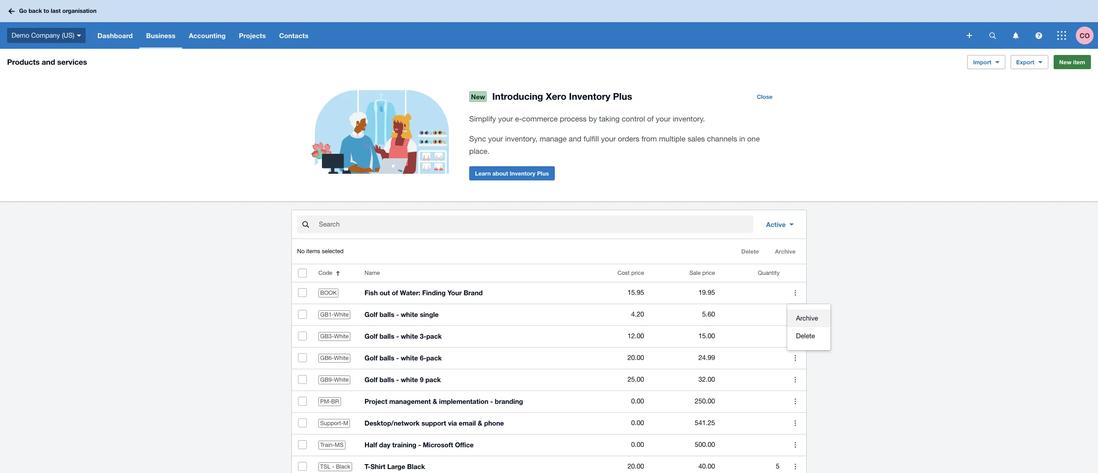 Task type: vqa. For each thing, say whether or not it's contained in the screenshot.


Task type: describe. For each thing, give the bounding box(es) containing it.
br
[[331, 398, 339, 405]]

day
[[379, 441, 391, 449]]

gb6-
[[320, 355, 334, 362]]

code button
[[313, 264, 359, 282]]

0 horizontal spatial delete
[[742, 248, 759, 255]]

40.00
[[699, 463, 715, 470]]

white for golf balls - white 3-pack
[[334, 333, 349, 340]]

go back to last organisation
[[19, 7, 97, 14]]

tsl - black link
[[313, 456, 359, 473]]

name button
[[359, 264, 577, 282]]

products
[[7, 57, 40, 67]]

pm-br
[[320, 398, 339, 405]]

desktop/network support via email & phone
[[365, 419, 504, 427]]

white for 3-
[[401, 332, 418, 340]]

implementation
[[439, 397, 489, 405]]

out
[[380, 289, 390, 297]]

learn
[[475, 170, 491, 177]]

xero
[[546, 91, 567, 102]]

- left "branding" at the bottom of page
[[490, 397, 493, 405]]

gb9-white link
[[313, 369, 359, 391]]

email
[[459, 419, 476, 427]]

half
[[365, 441, 377, 449]]

project
[[365, 397, 387, 405]]

1 horizontal spatial &
[[478, 419, 482, 427]]

products and services
[[7, 57, 87, 67]]

from
[[642, 134, 657, 143]]

t-shirt large black link
[[359, 456, 577, 473]]

inventory for xero
[[569, 91, 611, 102]]

half day training - microsoft office link
[[359, 434, 577, 456]]

- up golf balls - white 9 pack
[[396, 354, 399, 362]]

price for cost price
[[632, 270, 644, 276]]

inventory,
[[505, 134, 538, 143]]

balls for golf balls - white 6-pack
[[380, 354, 394, 362]]

projects button
[[232, 22, 273, 49]]

close
[[757, 93, 773, 100]]

your right fulfill
[[601, 134, 616, 143]]

brand
[[464, 289, 483, 297]]

balls for golf balls - white single
[[380, 311, 394, 319]]

group containing archive
[[787, 304, 831, 350]]

office
[[455, 441, 474, 449]]

gb9-white
[[320, 377, 349, 383]]

demo
[[12, 31, 29, 39]]

2 actions image from the top
[[787, 458, 805, 473]]

train-ms
[[320, 442, 344, 449]]

cost price
[[618, 270, 644, 276]]

contacts button
[[273, 22, 315, 49]]

golf for golf balls - white 9 pack
[[365, 376, 378, 384]]

desktop/network support via email & phone link
[[359, 413, 577, 434]]

new for new item
[[1060, 59, 1072, 66]]

selected
[[322, 248, 344, 255]]

gb3-white
[[320, 333, 349, 340]]

541.25
[[695, 419, 715, 427]]

golf balls - white 9 pack
[[365, 376, 441, 384]]

20.00 link for t-shirt large black
[[577, 456, 650, 473]]

banner containing co
[[0, 0, 1098, 49]]

active button
[[759, 216, 801, 233]]

white for 6-
[[401, 354, 418, 362]]

by
[[589, 114, 597, 123]]

15.95
[[628, 289, 644, 296]]

gb6-white link
[[313, 347, 359, 369]]

25.00 link
[[577, 369, 650, 391]]

item
[[1074, 59, 1086, 66]]

channels
[[707, 134, 737, 143]]

svg image inside demo company (us) popup button
[[77, 34, 81, 37]]

support-m link
[[313, 413, 359, 434]]

gb6-white
[[320, 355, 349, 362]]

manage
[[540, 134, 567, 143]]

0 horizontal spatial and
[[42, 57, 55, 67]]

close button
[[752, 90, 778, 104]]

no
[[297, 248, 305, 255]]

list box containing archive
[[787, 304, 831, 350]]

simplify your e-commerce process by taking control of your inventory.
[[469, 114, 705, 123]]

active
[[766, 220, 786, 228]]

0.00 for half day training - microsoft office
[[631, 441, 644, 449]]

20.00 link for golf balls - white 6-pack
[[577, 347, 650, 369]]

balls for golf balls - white 9 pack
[[380, 376, 394, 384]]

taking
[[599, 114, 620, 123]]

book
[[320, 290, 337, 296]]

import button
[[968, 55, 1006, 69]]

sync
[[469, 134, 486, 143]]

plus for introducing xero inventory plus
[[613, 91, 632, 102]]

fish out of water: finding your brand link
[[359, 282, 577, 304]]

go
[[19, 7, 27, 14]]

golf for golf balls - white single
[[365, 311, 378, 319]]

sale price
[[690, 270, 715, 276]]

svg image inside 'go back to last organisation' link
[[8, 8, 15, 14]]

32.00 link
[[650, 369, 721, 391]]

gb1-white link
[[313, 304, 359, 326]]

golf for golf balls - white 3-pack
[[365, 332, 378, 340]]

2 horizontal spatial svg image
[[1058, 31, 1066, 40]]

20.00 for golf balls - white 6-pack
[[628, 354, 644, 362]]

export button
[[1011, 55, 1049, 69]]

15.95 link
[[577, 282, 650, 304]]

12.00
[[628, 332, 644, 340]]

price for sale price
[[703, 270, 715, 276]]

1 vertical spatial delete button
[[787, 327, 831, 345]]

new item
[[1060, 59, 1086, 66]]

cost
[[618, 270, 630, 276]]

code
[[319, 270, 333, 276]]

pack for golf balls - white 3-pack
[[426, 332, 442, 340]]

9
[[420, 376, 424, 384]]

one
[[747, 134, 760, 143]]

items
[[306, 248, 320, 255]]

pack for golf balls - white 9 pack
[[426, 376, 441, 384]]

gb9-
[[320, 377, 334, 383]]

- down golf balls - white single
[[396, 332, 399, 340]]

actions image for desktop/network support via email & phone
[[787, 414, 805, 432]]

demo company (us) button
[[0, 22, 91, 49]]

learn about inventory plus
[[475, 170, 549, 177]]

0.00 for project management & implementation - branding
[[631, 397, 644, 405]]

desktop/network
[[365, 419, 420, 427]]



Task type: locate. For each thing, give the bounding box(es) containing it.
gb3-
[[320, 333, 334, 340]]

1 vertical spatial delete
[[796, 332, 815, 340]]

4 golf from the top
[[365, 376, 378, 384]]

24.99
[[699, 354, 715, 362]]

0 vertical spatial plus
[[613, 91, 632, 102]]

about
[[493, 170, 508, 177]]

orders
[[618, 134, 640, 143]]

golf balls - white single link
[[359, 304, 577, 326]]

simplify
[[469, 114, 496, 123]]

black right large
[[407, 463, 425, 471]]

your left e-
[[498, 114, 513, 123]]

svg image up export popup button
[[1036, 32, 1042, 39]]

training
[[392, 441, 417, 449]]

0 vertical spatial &
[[433, 397, 437, 405]]

4.20 link
[[577, 304, 650, 326]]

0 horizontal spatial &
[[433, 397, 437, 405]]

5
[[776, 463, 780, 470]]

1 actions image from the top
[[787, 393, 805, 410]]

cost price button
[[577, 264, 650, 282]]

- right training
[[418, 441, 421, 449]]

white left single
[[401, 311, 418, 319]]

5.60 link
[[650, 304, 721, 326]]

0 vertical spatial and
[[42, 57, 55, 67]]

-
[[396, 311, 399, 319], [396, 332, 399, 340], [396, 354, 399, 362], [396, 376, 399, 384], [490, 397, 493, 405], [418, 441, 421, 449], [332, 464, 334, 470]]

1 vertical spatial plus
[[537, 170, 549, 177]]

2 vertical spatial pack
[[426, 376, 441, 384]]

pm-
[[320, 398, 331, 405]]

microsoft
[[423, 441, 453, 449]]

white left 9
[[401, 376, 418, 384]]

inventory right about
[[510, 170, 536, 177]]

0.00 link
[[577, 391, 650, 413], [577, 413, 650, 434], [577, 434, 650, 456]]

black right tsl at the left of the page
[[336, 464, 350, 470]]

ms
[[335, 442, 344, 449]]

0 horizontal spatial archive
[[775, 248, 796, 255]]

20.00 for t-shirt large black
[[628, 463, 644, 470]]

svg image
[[990, 32, 996, 39], [1013, 32, 1019, 39], [967, 33, 972, 38], [77, 34, 81, 37]]

19.95
[[699, 289, 715, 296]]

0.00 link for half day training - microsoft office
[[577, 434, 650, 456]]

golf balls - white 6-pack
[[365, 354, 442, 362]]

1 horizontal spatial of
[[647, 114, 654, 123]]

svg image left co
[[1058, 31, 1066, 40]]

4 actions image from the top
[[787, 414, 805, 432]]

gb1-white
[[320, 311, 349, 318]]

1 vertical spatial archive button
[[787, 310, 831, 327]]

group
[[787, 304, 831, 350]]

banner
[[0, 0, 1098, 49]]

1 price from the left
[[632, 270, 644, 276]]

pack down 3-
[[426, 354, 442, 362]]

white for single
[[401, 311, 418, 319]]

golf balls - white 3-pack
[[365, 332, 442, 340]]

white inside 'gb1-white' link
[[334, 311, 349, 318]]

actions image for golf balls - white 9 pack
[[787, 371, 805, 389]]

white inside gb6-white link
[[334, 355, 349, 362]]

delete button
[[736, 244, 765, 259], [787, 327, 831, 345]]

- right tsl at the left of the page
[[332, 464, 334, 470]]

white for golf balls - white 9 pack
[[334, 377, 349, 383]]

fulfill
[[584, 134, 599, 143]]

1 horizontal spatial price
[[703, 270, 715, 276]]

0 vertical spatial 20.00 link
[[577, 347, 650, 369]]

2 20.00 from the top
[[628, 463, 644, 470]]

learn about inventory plus button
[[469, 166, 555, 181]]

2 0.00 from the top
[[631, 419, 644, 427]]

demo company (us)
[[12, 31, 74, 39]]

new inside button
[[1060, 59, 1072, 66]]

your right sync
[[488, 134, 503, 143]]

white for golf balls - white 6-pack
[[334, 355, 349, 362]]

golf up project
[[365, 376, 378, 384]]

support-
[[320, 420, 343, 427]]

plus for learn about inventory plus
[[537, 170, 549, 177]]

- up golf balls - white 3-pack
[[396, 311, 399, 319]]

0 vertical spatial delete button
[[736, 244, 765, 259]]

15.00 link
[[650, 326, 721, 347]]

2 price from the left
[[703, 270, 715, 276]]

1 balls from the top
[[380, 311, 394, 319]]

organisation
[[62, 7, 97, 14]]

of right out
[[392, 289, 398, 297]]

0 horizontal spatial of
[[392, 289, 398, 297]]

gb3-white link
[[313, 326, 359, 347]]

2 white from the top
[[401, 332, 418, 340]]

white inside gb9-white link
[[334, 377, 349, 383]]

white down book link on the bottom left
[[334, 311, 349, 318]]

1 white from the top
[[334, 311, 349, 318]]

t-
[[365, 463, 371, 471]]

0.00 for desktop/network support via email & phone
[[631, 419, 644, 427]]

1 20.00 from the top
[[628, 354, 644, 362]]

plus up control
[[613, 91, 632, 102]]

3 0.00 link from the top
[[577, 434, 650, 456]]

5 actions image from the top
[[787, 436, 805, 454]]

management
[[389, 397, 431, 405]]

sale price button
[[650, 264, 721, 282]]

1 vertical spatial archive
[[796, 315, 818, 322]]

inventory for about
[[510, 170, 536, 177]]

2 actions image from the top
[[787, 349, 805, 367]]

250.00 link
[[650, 391, 721, 413]]

0 vertical spatial archive button
[[770, 244, 801, 259]]

1 horizontal spatial and
[[569, 134, 582, 143]]

0 vertical spatial 0.00
[[631, 397, 644, 405]]

multiple
[[659, 134, 686, 143]]

and
[[42, 57, 55, 67], [569, 134, 582, 143]]

your up multiple
[[656, 114, 671, 123]]

1 golf from the top
[[365, 311, 378, 319]]

1 horizontal spatial black
[[407, 463, 425, 471]]

24.99 link
[[650, 347, 721, 369]]

& right email
[[478, 419, 482, 427]]

and left fulfill
[[569, 134, 582, 143]]

& up the desktop/network support via email & phone
[[433, 397, 437, 405]]

company
[[31, 31, 60, 39]]

1 vertical spatial inventory
[[510, 170, 536, 177]]

branding
[[495, 397, 523, 405]]

actions image
[[787, 393, 805, 410], [787, 458, 805, 473]]

gb1-
[[320, 311, 334, 318]]

2 20.00 link from the top
[[577, 456, 650, 473]]

- down golf balls - white 6-pack
[[396, 376, 399, 384]]

4 white from the top
[[334, 377, 349, 383]]

250.00
[[695, 397, 715, 405]]

25.00
[[628, 376, 644, 383]]

3 actions image from the top
[[787, 371, 805, 389]]

1 horizontal spatial archive
[[796, 315, 818, 322]]

3 white from the top
[[334, 355, 349, 362]]

balls down golf balls - white single
[[380, 332, 394, 340]]

fish
[[365, 289, 378, 297]]

price right cost
[[632, 270, 644, 276]]

2 golf from the top
[[365, 332, 378, 340]]

white for golf balls - white single
[[334, 311, 349, 318]]

0.00 link for desktop/network support via email & phone
[[577, 413, 650, 434]]

plus inside button
[[537, 170, 549, 177]]

list of items with cost price, sale price and quantity element
[[292, 264, 806, 473]]

dashboard
[[97, 31, 133, 39]]

golf right gb3-white 'link'
[[365, 332, 378, 340]]

&
[[433, 397, 437, 405], [478, 419, 482, 427]]

white left 6- in the bottom left of the page
[[401, 354, 418, 362]]

1 white from the top
[[401, 311, 418, 319]]

1 horizontal spatial svg image
[[1036, 32, 1042, 39]]

introducing xero inventory plus
[[492, 91, 632, 102]]

inventory inside button
[[510, 170, 536, 177]]

balls down out
[[380, 311, 394, 319]]

plus down the manage
[[537, 170, 549, 177]]

0 horizontal spatial price
[[632, 270, 644, 276]]

golf balls - white 3-pack link
[[359, 326, 577, 347]]

list box
[[787, 304, 831, 350]]

last
[[51, 7, 61, 14]]

contacts
[[279, 31, 309, 39]]

Search search field
[[318, 216, 754, 233]]

0 horizontal spatial new
[[471, 93, 485, 101]]

dashboard link
[[91, 22, 139, 49]]

0 horizontal spatial svg image
[[8, 8, 15, 14]]

tsl - black
[[320, 464, 350, 470]]

pack for golf balls - white 6-pack
[[426, 354, 442, 362]]

archive button
[[770, 244, 801, 259], [787, 310, 831, 327]]

1 horizontal spatial inventory
[[569, 91, 611, 102]]

inventory up simplify your e-commerce process by taking control of your inventory.
[[569, 91, 611, 102]]

0 vertical spatial of
[[647, 114, 654, 123]]

0 horizontal spatial black
[[336, 464, 350, 470]]

3 balls from the top
[[380, 354, 394, 362]]

white left 3-
[[401, 332, 418, 340]]

1 horizontal spatial plus
[[613, 91, 632, 102]]

1 vertical spatial and
[[569, 134, 582, 143]]

back
[[29, 7, 42, 14]]

new for new
[[471, 93, 485, 101]]

0 vertical spatial actions image
[[787, 393, 805, 410]]

golf down fish
[[365, 311, 378, 319]]

1 vertical spatial of
[[392, 289, 398, 297]]

0 horizontal spatial plus
[[537, 170, 549, 177]]

and inside "sync your inventory, manage and fulfill your orders from multiple sales channels in one place."
[[569, 134, 582, 143]]

white for 9
[[401, 376, 418, 384]]

projects
[[239, 31, 266, 39]]

541.25 link
[[650, 413, 721, 434]]

1 20.00 link from the top
[[577, 347, 650, 369]]

actions image
[[787, 284, 805, 302], [787, 349, 805, 367], [787, 371, 805, 389], [787, 414, 805, 432], [787, 436, 805, 454]]

delete
[[742, 248, 759, 255], [796, 332, 815, 340]]

business
[[146, 31, 176, 39]]

0 vertical spatial archive
[[775, 248, 796, 255]]

place.
[[469, 147, 490, 156]]

tsl
[[320, 464, 331, 470]]

new left 'item'
[[1060, 59, 1072, 66]]

0 vertical spatial 20.00
[[628, 354, 644, 362]]

svg image
[[8, 8, 15, 14], [1058, 31, 1066, 40], [1036, 32, 1042, 39]]

0 vertical spatial new
[[1060, 59, 1072, 66]]

1 horizontal spatial new
[[1060, 59, 1072, 66]]

3 golf from the top
[[365, 354, 378, 362]]

1 vertical spatial actions image
[[787, 458, 805, 473]]

4 white from the top
[[401, 376, 418, 384]]

plus
[[613, 91, 632, 102], [537, 170, 549, 177]]

3 0.00 from the top
[[631, 441, 644, 449]]

white down gb3-white 'link'
[[334, 355, 349, 362]]

phone
[[484, 419, 504, 427]]

1 0.00 link from the top
[[577, 391, 650, 413]]

svg image left go
[[8, 8, 15, 14]]

inventory.
[[673, 114, 705, 123]]

process
[[560, 114, 587, 123]]

0 vertical spatial delete
[[742, 248, 759, 255]]

1 vertical spatial &
[[478, 419, 482, 427]]

commerce
[[522, 114, 558, 123]]

balls up golf balls - white 9 pack
[[380, 354, 394, 362]]

12.00 link
[[577, 326, 650, 347]]

3 white from the top
[[401, 354, 418, 362]]

1 vertical spatial pack
[[426, 354, 442, 362]]

price inside sale price button
[[703, 270, 715, 276]]

2 white from the top
[[334, 333, 349, 340]]

new up simplify
[[471, 93, 485, 101]]

sales
[[688, 134, 705, 143]]

2 0.00 link from the top
[[577, 413, 650, 434]]

1 horizontal spatial delete button
[[787, 327, 831, 345]]

pack right 9
[[426, 376, 441, 384]]

balls for golf balls - white 3-pack
[[380, 332, 394, 340]]

delete inside group
[[796, 332, 815, 340]]

your
[[498, 114, 513, 123], [656, 114, 671, 123], [488, 134, 503, 143], [601, 134, 616, 143]]

4 balls from the top
[[380, 376, 394, 384]]

1 actions image from the top
[[787, 284, 805, 302]]

1 vertical spatial new
[[471, 93, 485, 101]]

single
[[420, 311, 439, 319]]

and left services
[[42, 57, 55, 67]]

golf balls - white single
[[365, 311, 439, 319]]

white
[[334, 311, 349, 318], [334, 333, 349, 340], [334, 355, 349, 362], [334, 377, 349, 383]]

pack down single
[[426, 332, 442, 340]]

white inside gb3-white 'link'
[[334, 333, 349, 340]]

price inside "cost price" button
[[632, 270, 644, 276]]

water:
[[400, 289, 421, 297]]

0 horizontal spatial inventory
[[510, 170, 536, 177]]

sale
[[690, 270, 701, 276]]

2 balls from the top
[[380, 332, 394, 340]]

1 horizontal spatial delete
[[796, 332, 815, 340]]

32.00
[[699, 376, 715, 383]]

1 vertical spatial 20.00 link
[[577, 456, 650, 473]]

balls up project
[[380, 376, 394, 384]]

2 vertical spatial 0.00
[[631, 441, 644, 449]]

to
[[44, 7, 49, 14]]

actions image for half day training - microsoft office
[[787, 436, 805, 454]]

fish out of water: finding your brand
[[365, 289, 483, 297]]

white up gb6-white link
[[334, 333, 349, 340]]

train-ms link
[[313, 434, 359, 456]]

1 vertical spatial 20.00
[[628, 463, 644, 470]]

1 vertical spatial 0.00
[[631, 419, 644, 427]]

0 vertical spatial pack
[[426, 332, 442, 340]]

archive inside group
[[796, 315, 818, 322]]

0 horizontal spatial delete button
[[736, 244, 765, 259]]

1 0.00 from the top
[[631, 397, 644, 405]]

actions image for fish out of water: finding your brand
[[787, 284, 805, 302]]

white down gb6-white link
[[334, 377, 349, 383]]

services
[[57, 57, 87, 67]]

inventory
[[569, 91, 611, 102], [510, 170, 536, 177]]

price right the sale
[[703, 270, 715, 276]]

0.00 link for project management & implementation - branding
[[577, 391, 650, 413]]

of right control
[[647, 114, 654, 123]]

0 vertical spatial inventory
[[569, 91, 611, 102]]

introducing xero inventory plus image
[[292, 90, 469, 187]]

golf right gb6-white link
[[365, 354, 378, 362]]

golf for golf balls - white 6-pack
[[365, 354, 378, 362]]

book link
[[313, 282, 359, 304]]

import
[[974, 59, 992, 66]]



